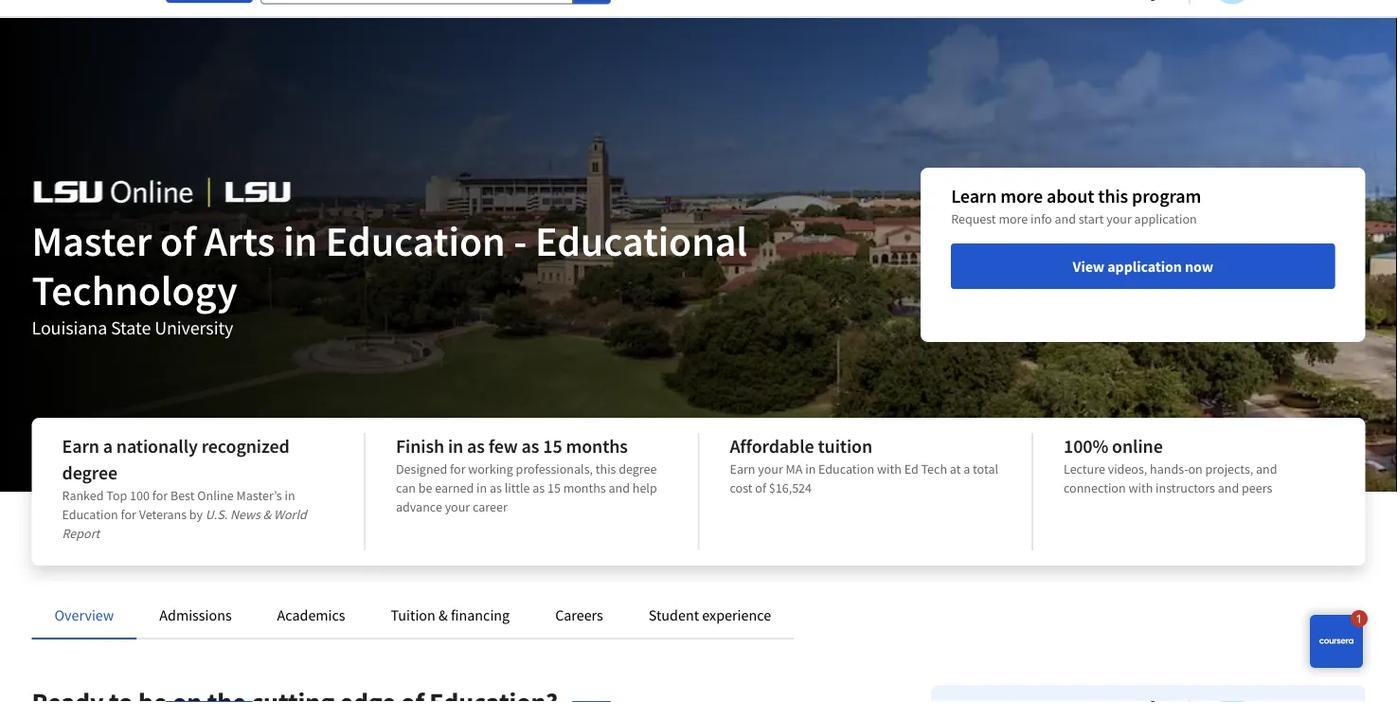 Task type: locate. For each thing, give the bounding box(es) containing it.
0 horizontal spatial your
[[445, 498, 470, 515]]

little
[[505, 479, 530, 496]]

1 horizontal spatial for
[[152, 487, 168, 504]]

master
[[32, 214, 152, 267]]

and up peers
[[1256, 460, 1278, 478]]

0 vertical spatial for
[[450, 460, 466, 478]]

1 horizontal spatial with
[[1129, 479, 1153, 496]]

experience
[[702, 605, 771, 624]]

best
[[170, 487, 195, 504]]

months down professionals,
[[563, 479, 606, 496]]

career
[[473, 498, 508, 515]]

1 vertical spatial earn
[[730, 460, 756, 478]]

state
[[111, 316, 151, 340]]

view application now
[[1073, 257, 1214, 276]]

educational
[[535, 214, 748, 267]]

your down earned
[[445, 498, 470, 515]]

for up veterans
[[152, 487, 168, 504]]

as up working
[[467, 434, 485, 458]]

ranked top 100 for best online master's in education for veterans by
[[62, 487, 295, 523]]

careers
[[555, 605, 603, 624]]

0 horizontal spatial of
[[160, 214, 196, 267]]

months
[[566, 434, 628, 458], [563, 479, 606, 496]]

menu item
[[1000, 0, 1122, 35]]

finish in as few as 15 months designed for working professionals, this degree can be earned in as little as 15 months and help advance your career
[[396, 434, 657, 515]]

by
[[189, 506, 203, 523]]

this right professionals,
[[596, 460, 616, 478]]

designed
[[396, 460, 447, 478]]

0 horizontal spatial degree
[[62, 461, 118, 485]]

in
[[283, 214, 318, 267], [448, 434, 463, 458], [806, 460, 816, 478], [477, 479, 487, 496], [285, 487, 295, 504]]

application left now
[[1108, 257, 1182, 276]]

info
[[1031, 210, 1052, 227]]

on
[[1189, 460, 1203, 478]]

more up 'info'
[[1001, 184, 1043, 208]]

veterans
[[139, 506, 187, 523]]

degree inside earn a nationally recognized degree
[[62, 461, 118, 485]]

program
[[1132, 184, 1202, 208]]

earn up cost
[[730, 460, 756, 478]]

application down program on the top
[[1135, 210, 1197, 227]]

1 vertical spatial application
[[1108, 257, 1182, 276]]

application inside learn more about this program request more info and start your application
[[1135, 210, 1197, 227]]

for down 100
[[121, 506, 136, 523]]

your inside learn more about this program request more info and start your application
[[1107, 210, 1132, 227]]

your
[[1107, 210, 1132, 227], [758, 460, 783, 478], [445, 498, 470, 515]]

0 horizontal spatial for
[[121, 506, 136, 523]]

0 horizontal spatial a
[[103, 434, 113, 458]]

instructors
[[1156, 479, 1216, 496]]

a
[[103, 434, 113, 458], [964, 460, 970, 478]]

louisiana
[[32, 316, 107, 340]]

nationally
[[116, 434, 198, 458]]

student experience
[[649, 605, 771, 624]]

master of arts in education - educational technology louisiana state university
[[32, 214, 748, 340]]

financing
[[451, 605, 510, 624]]

1 vertical spatial 15
[[548, 479, 561, 496]]

few
[[489, 434, 518, 458]]

1 vertical spatial of
[[755, 479, 766, 496]]

for
[[450, 460, 466, 478], [152, 487, 168, 504], [121, 506, 136, 523]]

2 horizontal spatial your
[[1107, 210, 1132, 227]]

connection
[[1064, 479, 1126, 496]]

100
[[130, 487, 150, 504]]

1 horizontal spatial earn
[[730, 460, 756, 478]]

100%
[[1064, 434, 1109, 458]]

and inside finish in as few as 15 months designed for working professionals, this degree can be earned in as little as 15 months and help advance your career
[[609, 479, 630, 496]]

with
[[877, 460, 902, 478], [1129, 479, 1153, 496]]

tuition & financing
[[391, 605, 510, 624]]

1 vertical spatial this
[[596, 460, 616, 478]]

a right at
[[964, 460, 970, 478]]

1 horizontal spatial education
[[326, 214, 506, 267]]

0 vertical spatial this
[[1098, 184, 1129, 208]]

and
[[1055, 210, 1076, 227], [1256, 460, 1278, 478], [609, 479, 630, 496], [1218, 479, 1240, 496]]

0 horizontal spatial education
[[62, 506, 118, 523]]

your right start on the top right of page
[[1107, 210, 1132, 227]]

0 vertical spatial your
[[1107, 210, 1132, 227]]

start
[[1079, 210, 1104, 227]]

2 vertical spatial your
[[445, 498, 470, 515]]

1 vertical spatial your
[[758, 460, 783, 478]]

1 horizontal spatial a
[[964, 460, 970, 478]]

0 horizontal spatial &
[[263, 506, 271, 523]]

for up earned
[[450, 460, 466, 478]]

now
[[1185, 257, 1214, 276]]

in right arts
[[283, 214, 318, 267]]

of left arts
[[160, 214, 196, 267]]

louisiana state university logo image
[[32, 169, 292, 216]]

recognized
[[201, 434, 290, 458]]

in inside ranked top 100 for best online master's in education for veterans by
[[285, 487, 295, 504]]

1 degree from the left
[[619, 460, 657, 478]]

ranked
[[62, 487, 104, 504]]

this up start on the top right of page
[[1098, 184, 1129, 208]]

advance
[[396, 498, 442, 515]]

1 horizontal spatial degree
[[619, 460, 657, 478]]

a inside affordable tuition earn your ma in education with ed tech at a total cost of $16,524
[[964, 460, 970, 478]]

0 vertical spatial of
[[160, 214, 196, 267]]

2 degree from the left
[[62, 461, 118, 485]]

learn
[[951, 184, 997, 208]]

0 vertical spatial &
[[263, 506, 271, 523]]

with left ed
[[877, 460, 902, 478]]

1 vertical spatial education
[[819, 460, 875, 478]]

0 vertical spatial with
[[877, 460, 902, 478]]

15
[[543, 434, 562, 458], [548, 479, 561, 496]]

more
[[1001, 184, 1043, 208], [999, 210, 1028, 227]]

online
[[1112, 434, 1163, 458]]

None search field
[[261, 0, 611, 4]]

2 vertical spatial education
[[62, 506, 118, 523]]

1 horizontal spatial this
[[1098, 184, 1129, 208]]

degree up help
[[619, 460, 657, 478]]

as down working
[[490, 479, 502, 496]]

degree up ranked
[[62, 461, 118, 485]]

& right tuition
[[439, 605, 448, 624]]

earn up ranked
[[62, 434, 99, 458]]

degree
[[619, 460, 657, 478], [62, 461, 118, 485]]

0 horizontal spatial this
[[596, 460, 616, 478]]

can
[[396, 479, 416, 496]]

and left help
[[609, 479, 630, 496]]

1 vertical spatial &
[[439, 605, 448, 624]]

affordable tuition earn your ma in education with ed tech at a total cost of $16,524
[[730, 434, 999, 496]]

this
[[1098, 184, 1129, 208], [596, 460, 616, 478]]

tuition
[[391, 605, 436, 624]]

What do you want to learn? text field
[[261, 0, 573, 4]]

affordable
[[730, 434, 814, 458]]

a left nationally
[[103, 434, 113, 458]]

u.s.
[[205, 506, 227, 523]]

&
[[263, 506, 271, 523], [439, 605, 448, 624]]

more left 'info'
[[999, 210, 1028, 227]]

and down about
[[1055, 210, 1076, 227]]

earn
[[62, 434, 99, 458], [730, 460, 756, 478]]

1 horizontal spatial of
[[755, 479, 766, 496]]

2 horizontal spatial education
[[819, 460, 875, 478]]

0 vertical spatial a
[[103, 434, 113, 458]]

1 vertical spatial for
[[152, 487, 168, 504]]

100% online lecture videos, hands-on projects, and connection with instructors and peers
[[1064, 434, 1278, 496]]

of right cost
[[755, 479, 766, 496]]

with down videos, on the right bottom
[[1129, 479, 1153, 496]]

0 vertical spatial earn
[[62, 434, 99, 458]]

0 horizontal spatial earn
[[62, 434, 99, 458]]

top
[[106, 487, 127, 504]]

15 up professionals,
[[543, 434, 562, 458]]

1 horizontal spatial &
[[439, 605, 448, 624]]

this inside finish in as few as 15 months designed for working professionals, this degree can be earned in as little as 15 months and help advance your career
[[596, 460, 616, 478]]

in up world
[[285, 487, 295, 504]]

0 horizontal spatial with
[[877, 460, 902, 478]]

online
[[197, 487, 234, 504]]

learn more about this program request more info and start your application
[[951, 184, 1202, 227]]

1 vertical spatial a
[[964, 460, 970, 478]]

careers link
[[555, 605, 603, 624]]

about
[[1047, 184, 1095, 208]]

2 horizontal spatial for
[[450, 460, 466, 478]]

master's
[[236, 487, 282, 504]]

in up career
[[477, 479, 487, 496]]

of
[[160, 214, 196, 267], [755, 479, 766, 496]]

application
[[1135, 210, 1197, 227], [1108, 257, 1182, 276]]

earn a nationally recognized degree
[[62, 434, 290, 485]]

education inside ranked top 100 for best online master's in education for veterans by
[[62, 506, 118, 523]]

& down master's
[[263, 506, 271, 523]]

student experience link
[[649, 605, 771, 624]]

months up professionals,
[[566, 434, 628, 458]]

ed
[[905, 460, 919, 478]]

0 vertical spatial application
[[1135, 210, 1197, 227]]

academics
[[277, 605, 345, 624]]

1 vertical spatial with
[[1129, 479, 1153, 496]]

your down 'affordable'
[[758, 460, 783, 478]]

0 vertical spatial education
[[326, 214, 506, 267]]

1 horizontal spatial your
[[758, 460, 783, 478]]

in right ma
[[806, 460, 816, 478]]

earn inside earn a nationally recognized degree
[[62, 434, 99, 458]]

1 vertical spatial months
[[563, 479, 606, 496]]

15 down professionals,
[[548, 479, 561, 496]]

news
[[230, 506, 260, 523]]

as
[[467, 434, 485, 458], [522, 434, 539, 458], [490, 479, 502, 496], [533, 479, 545, 496]]



Task type: vqa. For each thing, say whether or not it's contained in the screenshot.


Task type: describe. For each thing, give the bounding box(es) containing it.
help
[[633, 479, 657, 496]]

hands-
[[1150, 460, 1189, 478]]

tuition
[[818, 434, 873, 458]]

a inside earn a nationally recognized degree
[[103, 434, 113, 458]]

world
[[274, 506, 307, 523]]

your inside affordable tuition earn your ma in education with ed tech at a total cost of $16,524
[[758, 460, 783, 478]]

and down projects, on the right bottom of the page
[[1218, 479, 1240, 496]]

& inside u.s. news & world report
[[263, 506, 271, 523]]

1 vertical spatial more
[[999, 210, 1028, 227]]

$16,524
[[769, 479, 812, 496]]

with inside affordable tuition earn your ma in education with ed tech at a total cost of $16,524
[[877, 460, 902, 478]]

in inside master of arts in education - educational technology louisiana state university
[[283, 214, 318, 267]]

in right finish
[[448, 434, 463, 458]]

request
[[951, 210, 996, 227]]

2 vertical spatial for
[[121, 506, 136, 523]]

user dropdown menu for bob builder image
[[1214, 0, 1343, 4]]

education inside master of arts in education - educational technology louisiana state university
[[326, 214, 506, 267]]

explore our catalog image
[[166, 0, 253, 3]]

this inside learn more about this program request more info and start your application
[[1098, 184, 1129, 208]]

admissions
[[159, 605, 232, 624]]

earned
[[435, 479, 474, 496]]

overview link
[[54, 605, 114, 624]]

0 vertical spatial 15
[[543, 434, 562, 458]]

and inside learn more about this program request more info and start your application
[[1055, 210, 1076, 227]]

technology
[[32, 263, 237, 316]]

finish
[[396, 434, 444, 458]]

ma
[[786, 460, 803, 478]]

projects,
[[1206, 460, 1254, 478]]

admissions link
[[159, 605, 232, 624]]

be
[[419, 479, 432, 496]]

your inside finish in as few as 15 months designed for working professionals, this degree can be earned in as little as 15 months and help advance your career
[[445, 498, 470, 515]]

with inside 100% online lecture videos, hands-on projects, and connection with instructors and peers
[[1129, 479, 1153, 496]]

at
[[950, 460, 961, 478]]

report
[[62, 525, 100, 542]]

earn inside affordable tuition earn your ma in education with ed tech at a total cost of $16,524
[[730, 460, 756, 478]]

professionals,
[[516, 460, 593, 478]]

of inside affordable tuition earn your ma in education with ed tech at a total cost of $16,524
[[755, 479, 766, 496]]

peers
[[1242, 479, 1273, 496]]

as right few at the bottom left of page
[[522, 434, 539, 458]]

for inside finish in as few as 15 months designed for working professionals, this degree can be earned in as little as 15 months and help advance your career
[[450, 460, 466, 478]]

working
[[468, 460, 513, 478]]

application inside button
[[1108, 257, 1182, 276]]

view
[[1073, 257, 1105, 276]]

degree inside finish in as few as 15 months designed for working professionals, this degree can be earned in as little as 15 months and help advance your career
[[619, 460, 657, 478]]

academics link
[[277, 605, 345, 624]]

overview
[[54, 605, 114, 624]]

0 vertical spatial more
[[1001, 184, 1043, 208]]

arts
[[204, 214, 275, 267]]

in inside affordable tuition earn your ma in education with ed tech at a total cost of $16,524
[[806, 460, 816, 478]]

lecture
[[1064, 460, 1106, 478]]

view application now button
[[951, 243, 1335, 289]]

u.s. news & world report
[[62, 506, 307, 542]]

as right little
[[533, 479, 545, 496]]

total
[[973, 460, 999, 478]]

student
[[649, 605, 699, 624]]

tuition & financing link
[[391, 605, 510, 624]]

university
[[155, 316, 233, 340]]

of inside master of arts in education - educational technology louisiana state university
[[160, 214, 196, 267]]

0 vertical spatial months
[[566, 434, 628, 458]]

videos,
[[1108, 460, 1148, 478]]

-
[[514, 214, 527, 267]]

tech
[[921, 460, 947, 478]]

education inside affordable tuition earn your ma in education with ed tech at a total cost of $16,524
[[819, 460, 875, 478]]

cost
[[730, 479, 753, 496]]



